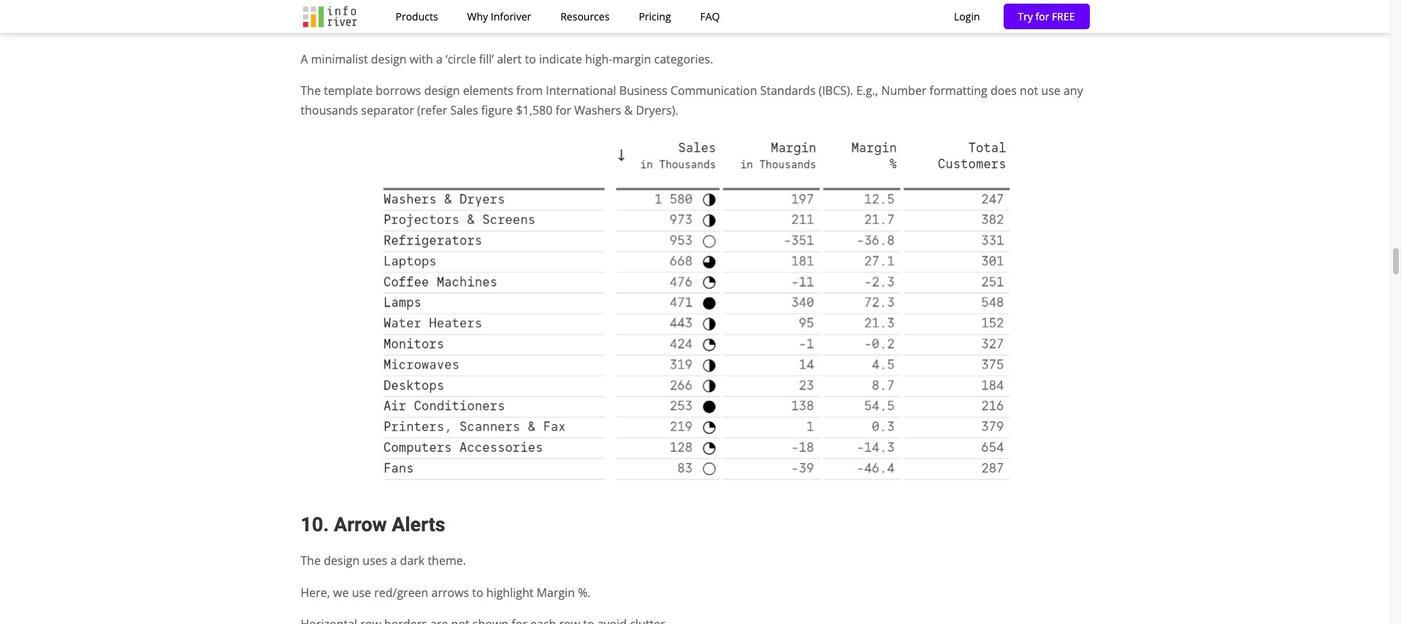Task type: locate. For each thing, give the bounding box(es) containing it.
design up (refer
[[424, 83, 460, 99]]

2 the from the top
[[301, 553, 321, 569]]

1 horizontal spatial a
[[436, 51, 443, 67]]

borrows
[[376, 83, 421, 99]]

1 horizontal spatial for
[[1036, 9, 1049, 23]]

for right try
[[1036, 9, 1049, 23]]

1 vertical spatial use
[[352, 585, 371, 601]]

design left with at the top left of page
[[371, 51, 407, 67]]

0 vertical spatial the
[[301, 83, 321, 99]]

1 the from the top
[[301, 83, 321, 99]]

the up here, at the bottom of page
[[301, 553, 321, 569]]

a
[[436, 51, 443, 67], [391, 553, 397, 569]]

1 vertical spatial design
[[424, 83, 460, 99]]

products
[[396, 9, 438, 23]]

the template borrows design elements from international business communication standards (ibcs). e.g., number formatting does not use any thousands separator (refer sales figure $1,580 for washers & dryers).
[[301, 83, 1083, 119]]

for inside the template borrows design elements from international business communication standards (ibcs). e.g., number formatting does not use any thousands separator (refer sales figure $1,580 for washers & dryers).
[[556, 103, 571, 119]]

here, we use red/green arrows to highlight margin %.
[[301, 585, 591, 601]]

to right arrows
[[472, 585, 483, 601]]

a right with at the top left of page
[[436, 51, 443, 67]]

1 vertical spatial to
[[472, 585, 483, 601]]

0 horizontal spatial design
[[324, 553, 360, 569]]

try
[[1018, 9, 1033, 23]]

0 horizontal spatial to
[[472, 585, 483, 601]]

design
[[371, 51, 407, 67], [424, 83, 460, 99], [324, 553, 360, 569]]

categories.
[[654, 51, 713, 67]]

9.
[[301, 11, 318, 35]]

design up 'we'
[[324, 553, 360, 569]]

the up 'thousands'
[[301, 83, 321, 99]]

for down international
[[556, 103, 571, 119]]

0 vertical spatial to
[[525, 51, 536, 67]]

why inforiver
[[467, 9, 531, 23]]

here,
[[301, 585, 330, 601]]

0 vertical spatial a
[[436, 51, 443, 67]]

resources button
[[553, 4, 617, 29]]

circle
[[323, 11, 374, 35]]

a left dark
[[391, 553, 397, 569]]

products button
[[388, 4, 445, 29]]

design inside the template borrows design elements from international business communication standards (ibcs). e.g., number formatting does not use any thousands separator (refer sales figure $1,580 for washers & dryers).
[[424, 83, 460, 99]]

the for the template borrows design elements from international business communication standards (ibcs). e.g., number formatting does not use any thousands separator (refer sales figure $1,580 for washers & dryers).
[[301, 83, 321, 99]]

to
[[525, 51, 536, 67], [472, 585, 483, 601]]

0 horizontal spatial for
[[556, 103, 571, 119]]

&
[[624, 103, 633, 119]]

arrows
[[431, 585, 469, 601]]

1 horizontal spatial design
[[371, 51, 407, 67]]

(ibcs).
[[819, 83, 853, 99]]

login link
[[954, 8, 980, 25]]

use right 'not' at top
[[1041, 83, 1061, 99]]

theme.
[[428, 553, 466, 569]]

use right 'we'
[[352, 585, 371, 601]]

%.
[[578, 585, 591, 601]]

1 horizontal spatial use
[[1041, 83, 1061, 99]]

use
[[1041, 83, 1061, 99], [352, 585, 371, 601]]

$1,580
[[516, 103, 553, 119]]

for
[[1036, 9, 1049, 23], [556, 103, 571, 119]]

0 vertical spatial for
[[1036, 9, 1049, 23]]

business
[[619, 83, 668, 99]]

the
[[301, 83, 321, 99], [301, 553, 321, 569]]

0 horizontal spatial a
[[391, 553, 397, 569]]

we
[[333, 585, 349, 601]]

e.g.,
[[856, 83, 878, 99]]

(refer
[[417, 103, 447, 119]]

international
[[546, 83, 616, 99]]

9. circle fill
[[301, 11, 405, 35]]

2 horizontal spatial design
[[424, 83, 460, 99]]

a
[[301, 51, 308, 67]]

1 vertical spatial the
[[301, 553, 321, 569]]

try for free link
[[1003, 4, 1090, 29]]

0 vertical spatial use
[[1041, 83, 1061, 99]]

why
[[467, 9, 488, 23]]

the design uses a dark theme.
[[301, 553, 466, 569]]

pricing
[[639, 9, 671, 23]]

0 horizontal spatial use
[[352, 585, 371, 601]]

to right alert
[[525, 51, 536, 67]]

1 vertical spatial for
[[556, 103, 571, 119]]

template
[[324, 83, 373, 99]]

separator
[[361, 103, 414, 119]]

the inside the template borrows design elements from international business communication standards (ibcs). e.g., number formatting does not use any thousands separator (refer sales figure $1,580 for washers & dryers).
[[301, 83, 321, 99]]

uses
[[363, 553, 388, 569]]

0 vertical spatial design
[[371, 51, 407, 67]]

red/green
[[374, 585, 428, 601]]



Task type: vqa. For each thing, say whether or not it's contained in the screenshot.
SPACE.
no



Task type: describe. For each thing, give the bounding box(es) containing it.
1 horizontal spatial to
[[525, 51, 536, 67]]

a minimalist design with a 'circle fill' alert to indicate high-margin categories.
[[301, 51, 713, 67]]

margin
[[537, 585, 575, 601]]

margin
[[613, 51, 651, 67]]

arrow
[[334, 513, 387, 537]]

2 vertical spatial design
[[324, 553, 360, 569]]

1 vertical spatial a
[[391, 553, 397, 569]]

resources
[[561, 9, 610, 23]]

10. arrow alerts
[[301, 513, 445, 537]]

pricing button
[[632, 4, 678, 29]]

the for the design uses a dark theme.
[[301, 553, 321, 569]]

inforiver
[[491, 9, 531, 23]]

why inforiver link
[[460, 4, 539, 29]]

standards
[[760, 83, 816, 99]]

'circle
[[446, 51, 476, 67]]

faq button
[[693, 4, 727, 29]]

highlight
[[486, 585, 534, 601]]

free
[[1052, 9, 1075, 23]]

30 elegant table/matrix designs in microsoft power bi image
[[377, 136, 1013, 481]]

alerts
[[392, 513, 445, 537]]

use inside the template borrows design elements from international business communication standards (ibcs). e.g., number formatting does not use any thousands separator (refer sales figure $1,580 for washers & dryers).
[[1041, 83, 1061, 99]]

dryers).
[[636, 103, 678, 119]]

sales
[[450, 103, 478, 119]]

minimalist
[[311, 51, 368, 67]]

inforiver image
[[301, 2, 359, 31]]

formatting
[[930, 83, 988, 99]]

alert
[[497, 51, 522, 67]]

fill'
[[479, 51, 494, 67]]

with
[[410, 51, 433, 67]]

fill
[[379, 11, 405, 35]]

try for free
[[1018, 9, 1075, 23]]

not
[[1020, 83, 1038, 99]]

thousands
[[301, 103, 358, 119]]

login
[[954, 9, 980, 23]]

washers
[[574, 103, 621, 119]]

communication
[[671, 83, 757, 99]]

from
[[516, 83, 543, 99]]

any
[[1064, 83, 1083, 99]]

figure
[[481, 103, 513, 119]]

for inside try for free link
[[1036, 9, 1049, 23]]

indicate
[[539, 51, 582, 67]]

faq
[[700, 9, 720, 23]]

high-
[[585, 51, 613, 67]]

number
[[881, 83, 927, 99]]

dark
[[400, 553, 425, 569]]

10.
[[301, 513, 329, 537]]

elements
[[463, 83, 513, 99]]

does
[[991, 83, 1017, 99]]



